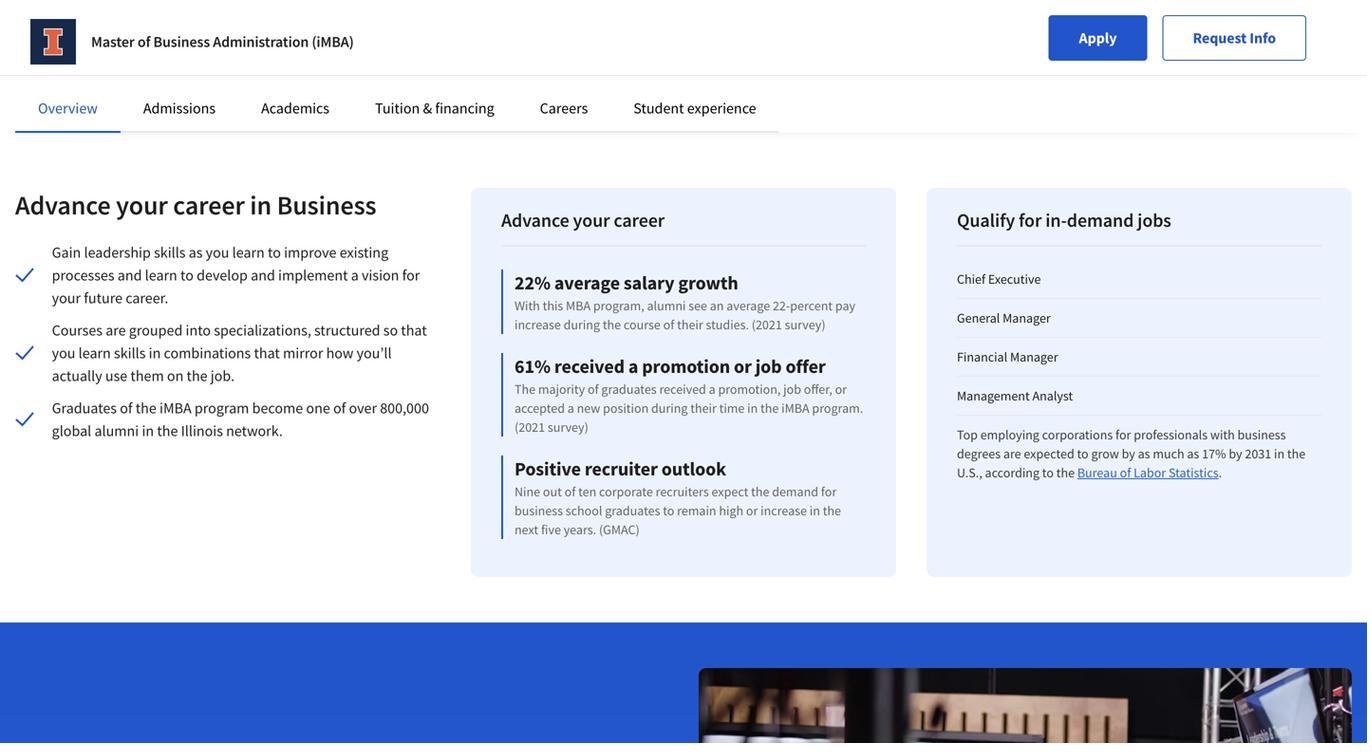 Task type: describe. For each thing, give the bounding box(es) containing it.
leadership
[[84, 243, 151, 262]]

administration
[[213, 32, 309, 51]]

(imba)
[[312, 32, 354, 51]]

into
[[186, 321, 211, 340]]

as inside gain leadership skills as you learn to improve existing processes and learn to develop and implement a vision for your future career.
[[189, 243, 203, 262]]

0 vertical spatial job
[[756, 355, 782, 378]]

business inside top employing corporations for professionals with business degrees are expected to grow by as much as 17% by 2031 in the u.s., according to the
[[1238, 426, 1286, 443]]

offer,
[[804, 381, 833, 398]]

five
[[541, 521, 561, 538]]

illinois
[[181, 422, 223, 441]]

bureau of labor statistics link
[[1078, 464, 1219, 481]]

remain
[[677, 502, 717, 519]]

(gmac)
[[599, 521, 640, 538]]

school
[[566, 502, 602, 519]]

0 vertical spatial or
[[734, 355, 752, 378]]

qualify
[[957, 208, 1015, 232]]

61%
[[515, 355, 551, 378]]

.
[[1219, 464, 1222, 481]]

survey) inside 61% received a promotion or job offer the majority of graduates received a promotion, job offer, or accepted a new position during their time in the imba program. (2021 survey)
[[548, 419, 589, 436]]

request info
[[1193, 28, 1276, 47]]

master of business administration (imba)
[[91, 32, 354, 51]]

according
[[985, 464, 1040, 481]]

the
[[515, 381, 536, 398]]

recruiter
[[585, 457, 658, 481]]

courses
[[52, 321, 103, 340]]

financial manager
[[957, 349, 1058, 366]]

actually
[[52, 367, 102, 386]]

mirror
[[283, 344, 323, 363]]

courses are grouped into specializations, structured so that you learn skills in combinations that mirror how you'll actually use them on the job.
[[52, 321, 427, 386]]

1 horizontal spatial demand
[[1067, 208, 1134, 232]]

of inside the 22% average salary growth with this mba program, alumni see an average 22-percent pay increase during the course of their studies. (2021 survey)
[[663, 316, 675, 333]]

skills inside gain leadership skills as you learn to improve existing processes and learn to develop and implement a vision for your future career.
[[154, 243, 186, 262]]

0 vertical spatial that
[[401, 321, 427, 340]]

an
[[710, 297, 724, 314]]

imba inside graduates of the imba program become one of over 800,000 global alumni in the illinois network.
[[160, 399, 192, 418]]

accepted
[[515, 400, 565, 417]]

program,
[[593, 297, 645, 314]]

the inside courses are grouped into specializations, structured so that you learn skills in combinations that mirror how you'll actually use them on the job.
[[187, 367, 208, 386]]

of inside 61% received a promotion or job offer the majority of graduates received a promotion, job offer, or accepted a new position during their time in the imba program. (2021 survey)
[[588, 381, 599, 398]]

grouped
[[129, 321, 183, 340]]

to left improve
[[268, 243, 281, 262]]

info
[[1250, 28, 1276, 47]]

in-
[[1046, 208, 1067, 232]]

financial
[[957, 349, 1008, 366]]

to down corporations
[[1077, 445, 1089, 462]]

position
[[603, 400, 649, 417]]

time
[[719, 400, 745, 417]]

student experience
[[634, 99, 756, 118]]

job.
[[211, 367, 235, 386]]

(2021 inside the 22% average salary growth with this mba program, alumni see an average 22-percent pay increase during the course of their studies. (2021 survey)
[[752, 316, 782, 333]]

analyst
[[1033, 387, 1073, 405]]

labor
[[1134, 464, 1166, 481]]

tuition & financing
[[375, 99, 494, 118]]

you'll
[[357, 344, 392, 363]]

request info button
[[1163, 15, 1307, 61]]

expected
[[1024, 445, 1075, 462]]

in up gain leadership skills as you learn to improve existing processes and learn to develop and implement a vision for your future career.
[[250, 189, 272, 222]]

majority
[[538, 381, 585, 398]]

management
[[957, 387, 1030, 405]]

positive
[[515, 457, 581, 481]]

admissions
[[143, 99, 216, 118]]

employing
[[981, 426, 1040, 443]]

1 horizontal spatial as
[[1138, 445, 1151, 462]]

1 and from the left
[[118, 266, 142, 285]]

academics link
[[261, 99, 330, 118]]

bureau of labor statistics .
[[1078, 464, 1222, 481]]

slides element
[[251, 85, 1117, 104]]

future
[[84, 289, 123, 308]]

of right master
[[138, 32, 150, 51]]

2 and from the left
[[251, 266, 275, 285]]

statistics
[[1169, 464, 1219, 481]]

to left develop
[[180, 266, 194, 285]]

academics
[[261, 99, 330, 118]]

for inside gain leadership skills as you learn to improve existing processes and learn to develop and implement a vision for your future career.
[[402, 266, 420, 285]]

corporations
[[1042, 426, 1113, 443]]

in inside graduates of the imba program become one of over 800,000 global alumni in the illinois network.
[[142, 422, 154, 441]]

a down promotion
[[709, 381, 716, 398]]

1 vertical spatial or
[[835, 381, 847, 398]]

during inside the 22% average salary growth with this mba program, alumni see an average 22-percent pay increase during the course of their studies. (2021 survey)
[[564, 316, 600, 333]]

2031
[[1245, 445, 1272, 462]]

advance for advance your career
[[501, 208, 569, 232]]

0 horizontal spatial average
[[554, 271, 620, 295]]

overview link
[[38, 99, 98, 118]]

bureau
[[1078, 464, 1118, 481]]

percent
[[790, 297, 833, 314]]

grow
[[1092, 445, 1119, 462]]

salary
[[624, 271, 675, 295]]

specializations,
[[214, 321, 311, 340]]

800,000
[[380, 399, 429, 418]]

careers link
[[540, 99, 588, 118]]

student
[[634, 99, 684, 118]]

mba
[[566, 297, 591, 314]]

are inside top employing corporations for professionals with business degrees are expected to grow by as much as 17% by 2031 in the u.s., according to the
[[1004, 445, 1021, 462]]

top
[[957, 426, 978, 443]]

pay
[[836, 297, 856, 314]]

demand inside positive recruiter outlook nine out of ten corporate recruiters expect the demand for business school graduates to remain high or increase in the next five years. (gmac)
[[772, 483, 819, 500]]

0 vertical spatial received
[[554, 355, 625, 378]]

top employing corporations for professionals with business degrees are expected to grow by as much as 17% by 2031 in the u.s., according to the
[[957, 426, 1306, 481]]

expect
[[712, 483, 749, 500]]

22% average salary growth with this mba program, alumni see an average 22-percent pay increase during the course of their studies. (2021 survey)
[[515, 271, 856, 333]]

alumni inside the 22% average salary growth with this mba program, alumni see an average 22-percent pay increase during the course of their studies. (2021 survey)
[[647, 297, 686, 314]]

graduates inside positive recruiter outlook nine out of ten corporate recruiters expect the demand for business school graduates to remain high or increase in the next five years. (gmac)
[[605, 502, 660, 519]]

tuition & financing link
[[375, 99, 494, 118]]

corporate
[[599, 483, 653, 500]]

imba inside 61% received a promotion or job offer the majority of graduates received a promotion, job offer, or accepted a new position during their time in the imba program. (2021 survey)
[[782, 400, 810, 417]]

the inside 61% received a promotion or job offer the majority of graduates received a promotion, job offer, or accepted a new position during their time in the imba program. (2021 survey)
[[761, 400, 779, 417]]

(2021 inside 61% received a promotion or job offer the majority of graduates received a promotion, job offer, or accepted a new position during their time in the imba program. (2021 survey)
[[515, 419, 545, 436]]

admissions link
[[143, 99, 216, 118]]

degrees
[[957, 445, 1001, 462]]

or inside positive recruiter outlook nine out of ten corporate recruiters expect the demand for business school graduates to remain high or increase in the next five years. (gmac)
[[746, 502, 758, 519]]

offer
[[786, 355, 826, 378]]

you inside gain leadership skills as you learn to improve existing processes and learn to develop and implement a vision for your future career.
[[206, 243, 229, 262]]

improve
[[284, 243, 337, 262]]

chief executive
[[957, 271, 1041, 288]]



Task type: locate. For each thing, give the bounding box(es) containing it.
during inside 61% received a promotion or job offer the majority of graduates received a promotion, job offer, or accepted a new position during their time in the imba program. (2021 survey)
[[651, 400, 688, 417]]

0 horizontal spatial you
[[52, 344, 75, 363]]

1 horizontal spatial average
[[727, 297, 770, 314]]

vision
[[362, 266, 399, 285]]

promotion,
[[718, 381, 781, 398]]

advance up the gain
[[15, 189, 111, 222]]

global
[[52, 422, 91, 441]]

your for advance your career in business
[[116, 189, 168, 222]]

alumni inside graduates of the imba program become one of over 800,000 global alumni in the illinois network.
[[94, 422, 139, 441]]

are inside courses are grouped into specializations, structured so that you learn skills in combinations that mirror how you'll actually use them on the job.
[[106, 321, 126, 340]]

apply button
[[1049, 15, 1148, 61]]

job
[[756, 355, 782, 378], [784, 381, 801, 398]]

are down future
[[106, 321, 126, 340]]

learn up career.
[[145, 266, 177, 285]]

0 vertical spatial you
[[206, 243, 229, 262]]

gain
[[52, 243, 81, 262]]

0 horizontal spatial alumni
[[94, 422, 139, 441]]

gain leadership skills as you learn to improve existing processes and learn to develop and implement a vision for your future career.
[[52, 243, 420, 308]]

program.
[[812, 400, 863, 417]]

professionals
[[1134, 426, 1208, 443]]

are
[[106, 321, 126, 340], [1004, 445, 1021, 462]]

for inside top employing corporations for professionals with business degrees are expected to grow by as much as 17% by 2031 in the u.s., according to the
[[1116, 426, 1131, 443]]

career.
[[126, 289, 168, 308]]

increase
[[515, 316, 561, 333], [761, 502, 807, 519]]

received
[[554, 355, 625, 378], [659, 381, 706, 398]]

0 vertical spatial learn
[[232, 243, 265, 262]]

1 vertical spatial (2021
[[515, 419, 545, 436]]

qualify for in-demand jobs
[[957, 208, 1172, 232]]

for
[[1019, 208, 1042, 232], [402, 266, 420, 285], [1116, 426, 1131, 443], [821, 483, 837, 500]]

business inside positive recruiter outlook nine out of ten corporate recruiters expect the demand for business school graduates to remain high or increase in the next five years. (gmac)
[[515, 502, 563, 519]]

their inside the 22% average salary growth with this mba program, alumni see an average 22-percent pay increase during the course of their studies. (2021 survey)
[[677, 316, 703, 333]]

to inside positive recruiter outlook nine out of ten corporate recruiters expect the demand for business school graduates to remain high or increase in the next five years. (gmac)
[[663, 502, 675, 519]]

in right 2031 at the bottom right of page
[[1274, 445, 1285, 462]]

1 vertical spatial that
[[254, 344, 280, 363]]

and
[[118, 266, 142, 285], [251, 266, 275, 285]]

as up develop
[[189, 243, 203, 262]]

recruiters
[[656, 483, 709, 500]]

business up 2031 at the bottom right of page
[[1238, 426, 1286, 443]]

become
[[252, 399, 303, 418]]

0 horizontal spatial and
[[118, 266, 142, 285]]

1 horizontal spatial business
[[277, 189, 377, 222]]

22-
[[773, 297, 790, 314]]

1 vertical spatial demand
[[772, 483, 819, 500]]

1 horizontal spatial received
[[659, 381, 706, 398]]

request
[[1193, 28, 1247, 47]]

advance your career in business
[[15, 189, 377, 222]]

you
[[206, 243, 229, 262], [52, 344, 75, 363]]

1 vertical spatial job
[[784, 381, 801, 398]]

0 vertical spatial increase
[[515, 316, 561, 333]]

0 horizontal spatial your
[[52, 289, 81, 308]]

develop
[[197, 266, 248, 285]]

1 horizontal spatial and
[[251, 266, 275, 285]]

received down promotion
[[659, 381, 706, 398]]

graduates up position
[[602, 381, 657, 398]]

years.
[[564, 521, 597, 538]]

you up develop
[[206, 243, 229, 262]]

0 vertical spatial during
[[564, 316, 600, 333]]

1 horizontal spatial survey)
[[785, 316, 826, 333]]

that right so
[[401, 321, 427, 340]]

2 vertical spatial learn
[[78, 344, 111, 363]]

one
[[306, 399, 330, 418]]

experience
[[687, 99, 756, 118]]

average up the studies.
[[727, 297, 770, 314]]

to
[[268, 243, 281, 262], [180, 266, 194, 285], [1077, 445, 1089, 462], [1043, 464, 1054, 481], [663, 502, 675, 519]]

job up promotion,
[[756, 355, 782, 378]]

1 horizontal spatial career
[[614, 208, 665, 232]]

your up 'mba'
[[573, 208, 610, 232]]

manager for general manager
[[1003, 310, 1051, 327]]

this
[[543, 297, 563, 314]]

financing
[[435, 99, 494, 118]]

apply
[[1079, 28, 1117, 47]]

of left ten at bottom left
[[565, 483, 576, 500]]

1 vertical spatial are
[[1004, 445, 1021, 462]]

by right grow
[[1122, 445, 1136, 462]]

career up develop
[[173, 189, 245, 222]]

0 horizontal spatial that
[[254, 344, 280, 363]]

or up the program.
[[835, 381, 847, 398]]

alumni down salary
[[647, 297, 686, 314]]

learn inside courses are grouped into specializations, structured so that you learn skills in combinations that mirror how you'll actually use them on the job.
[[78, 344, 111, 363]]

0 vertical spatial alumni
[[647, 297, 686, 314]]

skills up career.
[[154, 243, 186, 262]]

in inside top employing corporations for professionals with business degrees are expected to grow by as much as 17% by 2031 in the u.s., according to the
[[1274, 445, 1285, 462]]

tuition
[[375, 99, 420, 118]]

of right one
[[333, 399, 346, 418]]

a up position
[[629, 355, 638, 378]]

during right position
[[651, 400, 688, 417]]

student experience link
[[634, 99, 756, 118]]

in down promotion,
[[748, 400, 758, 417]]

demand right expect
[[772, 483, 819, 500]]

1 vertical spatial business
[[277, 189, 377, 222]]

increase inside the 22% average salary growth with this mba program, alumni see an average 22-percent pay increase during the course of their studies. (2021 survey)
[[515, 316, 561, 333]]

in inside 61% received a promotion or job offer the majority of graduates received a promotion, job offer, or accepted a new position during their time in the imba program. (2021 survey)
[[748, 400, 758, 417]]

1 horizontal spatial increase
[[761, 502, 807, 519]]

that down specializations,
[[254, 344, 280, 363]]

2 horizontal spatial your
[[573, 208, 610, 232]]

0 horizontal spatial learn
[[78, 344, 111, 363]]

university of illinois gies college of business logo image
[[30, 19, 76, 65]]

learn down courses
[[78, 344, 111, 363]]

of right "course"
[[663, 316, 675, 333]]

their inside 61% received a promotion or job offer the majority of graduates received a promotion, job offer, or accepted a new position during their time in the imba program. (2021 survey)
[[691, 400, 717, 417]]

business up admissions on the top left of page
[[153, 32, 210, 51]]

business
[[153, 32, 210, 51], [277, 189, 377, 222]]

0 horizontal spatial increase
[[515, 316, 561, 333]]

learn
[[232, 243, 265, 262], [145, 266, 177, 285], [78, 344, 111, 363]]

a inside gain leadership skills as you learn to improve existing processes and learn to develop and implement a vision for your future career.
[[351, 266, 359, 285]]

1 horizontal spatial (2021
[[752, 316, 782, 333]]

1 vertical spatial you
[[52, 344, 75, 363]]

a left the new on the bottom left
[[568, 400, 574, 417]]

of left labor
[[1120, 464, 1131, 481]]

average up 'mba'
[[554, 271, 620, 295]]

manager for financial manager
[[1010, 349, 1058, 366]]

implement
[[278, 266, 348, 285]]

as
[[189, 243, 203, 262], [1138, 445, 1151, 462], [1187, 445, 1200, 462]]

with
[[515, 297, 540, 314]]

a down 'existing'
[[351, 266, 359, 285]]

22%
[[515, 271, 551, 295]]

0 vertical spatial skills
[[154, 243, 186, 262]]

your up leadership
[[116, 189, 168, 222]]

your down the 'processes'
[[52, 289, 81, 308]]

how
[[326, 344, 354, 363]]

0 horizontal spatial are
[[106, 321, 126, 340]]

0 vertical spatial survey)
[[785, 316, 826, 333]]

of inside positive recruiter outlook nine out of ten corporate recruiters expect the demand for business school graduates to remain high or increase in the next five years. (gmac)
[[565, 483, 576, 500]]

1 horizontal spatial are
[[1004, 445, 1021, 462]]

1 horizontal spatial learn
[[145, 266, 177, 285]]

the inside the 22% average salary growth with this mba program, alumni see an average 22-percent pay increase during the course of their studies. (2021 survey)
[[603, 316, 621, 333]]

their down "see"
[[677, 316, 703, 333]]

see
[[689, 297, 707, 314]]

executive
[[988, 271, 1041, 288]]

graduates
[[602, 381, 657, 398], [605, 502, 660, 519]]

new
[[577, 400, 601, 417]]

as up "statistics"
[[1187, 445, 1200, 462]]

career up salary
[[614, 208, 665, 232]]

or right high
[[746, 502, 758, 519]]

ten
[[578, 483, 597, 500]]

61% received a promotion or job offer the majority of graduates received a promotion, job offer, or accepted a new position during their time in the imba program. (2021 survey)
[[515, 355, 863, 436]]

promotion
[[642, 355, 730, 378]]

survey) down 'percent'
[[785, 316, 826, 333]]

advance up 22%
[[501, 208, 569, 232]]

0 vertical spatial business
[[153, 32, 210, 51]]

1 vertical spatial manager
[[1010, 349, 1058, 366]]

2 by from the left
[[1229, 445, 1243, 462]]

1 horizontal spatial imba
[[782, 400, 810, 417]]

1 vertical spatial learn
[[145, 266, 177, 285]]

course
[[624, 316, 661, 333]]

skills up the use
[[114, 344, 146, 363]]

survey) down the new on the bottom left
[[548, 419, 589, 436]]

0 vertical spatial their
[[677, 316, 703, 333]]

2 horizontal spatial learn
[[232, 243, 265, 262]]

(2021 down accepted
[[515, 419, 545, 436]]

1 horizontal spatial job
[[784, 381, 801, 398]]

0 horizontal spatial skills
[[114, 344, 146, 363]]

1 vertical spatial alumni
[[94, 422, 139, 441]]

2 vertical spatial or
[[746, 502, 758, 519]]

chief
[[957, 271, 986, 288]]

for up grow
[[1116, 426, 1131, 443]]

their left time
[[691, 400, 717, 417]]

survey) inside the 22% average salary growth with this mba program, alumni see an average 22-percent pay increase during the course of their studies. (2021 survey)
[[785, 316, 826, 333]]

skills inside courses are grouped into specializations, structured so that you learn skills in combinations that mirror how you'll actually use them on the job.
[[114, 344, 146, 363]]

0 horizontal spatial business
[[515, 502, 563, 519]]

high
[[719, 502, 744, 519]]

1 vertical spatial skills
[[114, 344, 146, 363]]

0 horizontal spatial imba
[[160, 399, 192, 418]]

0 horizontal spatial survey)
[[548, 419, 589, 436]]

network.
[[226, 422, 283, 441]]

positive recruiter outlook nine out of ten corporate recruiters expect the demand for business school graduates to remain high or increase in the next five years. (gmac)
[[515, 457, 841, 538]]

advance for advance your career in business
[[15, 189, 111, 222]]

2 horizontal spatial as
[[1187, 445, 1200, 462]]

in right high
[[810, 502, 820, 519]]

1 vertical spatial graduates
[[605, 502, 660, 519]]

1 horizontal spatial skills
[[154, 243, 186, 262]]

alumni down graduates
[[94, 422, 139, 441]]

received up the majority
[[554, 355, 625, 378]]

increase down the with
[[515, 316, 561, 333]]

0 horizontal spatial advance
[[15, 189, 111, 222]]

jobs
[[1138, 208, 1172, 232]]

0 horizontal spatial job
[[756, 355, 782, 378]]

increase inside positive recruiter outlook nine out of ten corporate recruiters expect the demand for business school graduates to remain high or increase in the next five years. (gmac)
[[761, 502, 807, 519]]

manager
[[1003, 310, 1051, 327], [1010, 349, 1058, 366]]

1 horizontal spatial you
[[206, 243, 229, 262]]

for inside positive recruiter outlook nine out of ten corporate recruiters expect the demand for business school graduates to remain high or increase in the next five years. (gmac)
[[821, 483, 837, 500]]

processes
[[52, 266, 114, 285]]

and right develop
[[251, 266, 275, 285]]

to down expected
[[1043, 464, 1054, 481]]

you up actually
[[52, 344, 75, 363]]

0 horizontal spatial demand
[[772, 483, 819, 500]]

manager down executive
[[1003, 310, 1051, 327]]

by
[[1122, 445, 1136, 462], [1229, 445, 1243, 462]]

demand left jobs
[[1067, 208, 1134, 232]]

business down nine
[[515, 502, 563, 519]]

or up promotion,
[[734, 355, 752, 378]]

0 vertical spatial manager
[[1003, 310, 1051, 327]]

of up the new on the bottom left
[[588, 381, 599, 398]]

u.s.,
[[957, 464, 983, 481]]

1 vertical spatial business
[[515, 502, 563, 519]]

much
[[1153, 445, 1185, 462]]

(2021 down 22-
[[752, 316, 782, 333]]

career for advance your career in business
[[173, 189, 245, 222]]

career for advance your career
[[614, 208, 665, 232]]

in inside courses are grouped into specializations, structured so that you learn skills in combinations that mirror how you'll actually use them on the job.
[[149, 344, 161, 363]]

1 horizontal spatial by
[[1229, 445, 1243, 462]]

1 vertical spatial during
[[651, 400, 688, 417]]

during down 'mba'
[[564, 316, 600, 333]]

general manager
[[957, 310, 1051, 327]]

manager up analyst
[[1010, 349, 1058, 366]]

&
[[423, 99, 432, 118]]

0 horizontal spatial received
[[554, 355, 625, 378]]

graduates inside 61% received a promotion or job offer the majority of graduates received a promotion, job offer, or accepted a new position during their time in the imba program. (2021 survey)
[[602, 381, 657, 398]]

1 horizontal spatial business
[[1238, 426, 1286, 443]]

0 vertical spatial average
[[554, 271, 620, 295]]

in down grouped
[[149, 344, 161, 363]]

0 horizontal spatial during
[[564, 316, 600, 333]]

growth
[[678, 271, 739, 295]]

of down the use
[[120, 399, 133, 418]]

and down leadership
[[118, 266, 142, 285]]

graduates down corporate
[[605, 502, 660, 519]]

with
[[1211, 426, 1235, 443]]

0 horizontal spatial (2021
[[515, 419, 545, 436]]

imba down offer,
[[782, 400, 810, 417]]

to down recruiters
[[663, 502, 675, 519]]

0 vertical spatial graduates
[[602, 381, 657, 398]]

17%
[[1202, 445, 1227, 462]]

your for advance your career
[[573, 208, 610, 232]]

1 vertical spatial survey)
[[548, 419, 589, 436]]

are up according
[[1004, 445, 1021, 462]]

learn up develop
[[232, 243, 265, 262]]

increase right high
[[761, 502, 807, 519]]

as up bureau of labor statistics 'link'
[[1138, 445, 1151, 462]]

1 horizontal spatial that
[[401, 321, 427, 340]]

1 vertical spatial average
[[727, 297, 770, 314]]

1 horizontal spatial during
[[651, 400, 688, 417]]

0 horizontal spatial business
[[153, 32, 210, 51]]

0 vertical spatial business
[[1238, 426, 1286, 443]]

for left in-
[[1019, 208, 1042, 232]]

1 horizontal spatial alumni
[[647, 297, 686, 314]]

0 horizontal spatial career
[[173, 189, 245, 222]]

in left "illinois"
[[142, 422, 154, 441]]

0 vertical spatial demand
[[1067, 208, 1134, 232]]

0 horizontal spatial as
[[189, 243, 203, 262]]

0 vertical spatial are
[[106, 321, 126, 340]]

1 horizontal spatial advance
[[501, 208, 569, 232]]

combinations
[[164, 344, 251, 363]]

1 vertical spatial their
[[691, 400, 717, 417]]

you inside courses are grouped into specializations, structured so that you learn skills in combinations that mirror how you'll actually use them on the job.
[[52, 344, 75, 363]]

or
[[734, 355, 752, 378], [835, 381, 847, 398], [746, 502, 758, 519]]

imba down on
[[160, 399, 192, 418]]

in inside positive recruiter outlook nine out of ten corporate recruiters expect the demand for business school graduates to remain high or increase in the next five years. (gmac)
[[810, 502, 820, 519]]

1 horizontal spatial your
[[116, 189, 168, 222]]

job left offer,
[[784, 381, 801, 398]]

1 vertical spatial increase
[[761, 502, 807, 519]]

by right 17%
[[1229, 445, 1243, 462]]

your inside gain leadership skills as you learn to improve existing processes and learn to develop and implement a vision for your future career.
[[52, 289, 81, 308]]

0 vertical spatial (2021
[[752, 316, 782, 333]]

1 vertical spatial received
[[659, 381, 706, 398]]

average
[[554, 271, 620, 295], [727, 297, 770, 314]]

management analyst
[[957, 387, 1073, 405]]

master
[[91, 32, 135, 51]]

1 by from the left
[[1122, 445, 1136, 462]]

for right vision
[[402, 266, 420, 285]]

program
[[195, 399, 249, 418]]

on
[[167, 367, 184, 386]]

business up improve
[[277, 189, 377, 222]]

0 horizontal spatial by
[[1122, 445, 1136, 462]]

for down the program.
[[821, 483, 837, 500]]

over
[[349, 399, 377, 418]]



Task type: vqa. For each thing, say whether or not it's contained in the screenshot.
the top group
no



